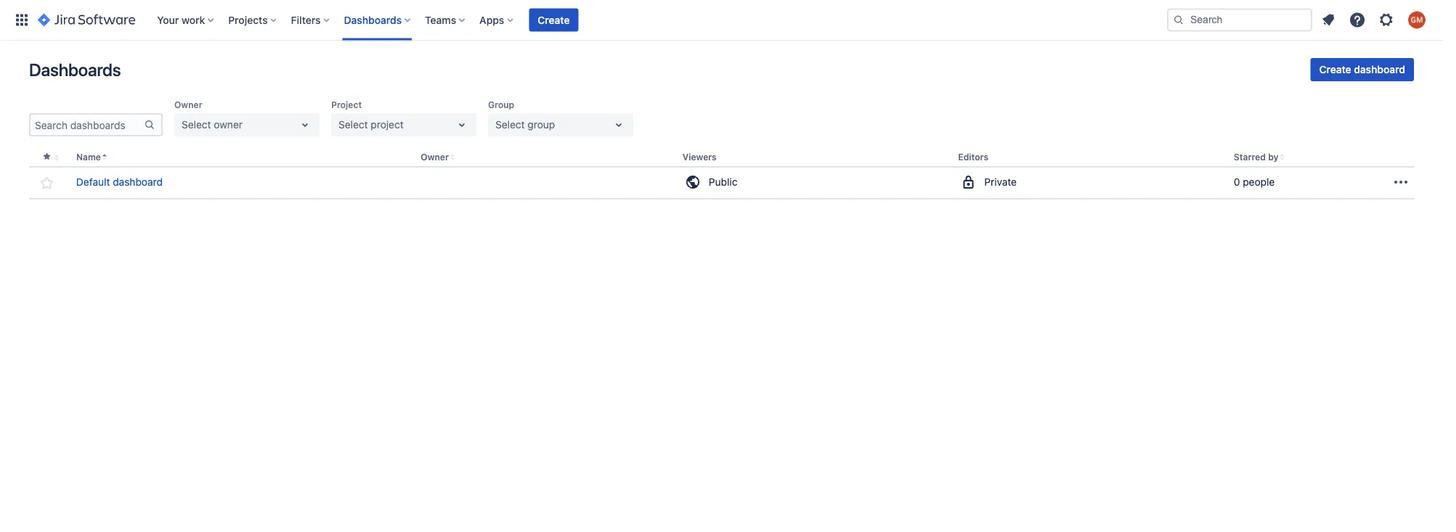 Task type: describe. For each thing, give the bounding box(es) containing it.
owner inside dashboards details element
[[421, 152, 449, 162]]

Search dashboards text field
[[31, 115, 144, 135]]

default dashboard link
[[76, 175, 163, 190]]

starred by button
[[1234, 152, 1279, 162]]

search image
[[1173, 14, 1184, 26]]

teams button
[[421, 8, 471, 32]]

dashboard for create dashboard
[[1354, 64, 1405, 76]]

owner
[[214, 119, 243, 131]]

group
[[528, 119, 555, 131]]

select for select group
[[495, 119, 525, 131]]

dashboards details element
[[29, 148, 1414, 200]]

create dashboard
[[1319, 64, 1405, 76]]

select group
[[495, 119, 555, 131]]

star default dashboard image
[[38, 174, 56, 192]]

Owner text field
[[182, 118, 184, 132]]

Group text field
[[495, 118, 498, 132]]

people
[[1243, 176, 1275, 188]]

select owner
[[182, 119, 243, 131]]

default
[[76, 176, 110, 188]]

starred
[[1234, 152, 1266, 162]]

starred by
[[1234, 152, 1279, 162]]

primary element
[[9, 0, 1167, 40]]

project
[[371, 119, 404, 131]]

create for create dashboard
[[1319, 64, 1351, 76]]

project
[[331, 99, 362, 110]]

filters
[[291, 14, 321, 26]]

group
[[488, 99, 514, 110]]

create button
[[529, 8, 578, 32]]

0 vertical spatial owner
[[174, 99, 202, 110]]

0 people
[[1234, 176, 1275, 188]]

your
[[157, 14, 179, 26]]

name button
[[76, 152, 101, 162]]

select for select project
[[338, 119, 368, 131]]

Search field
[[1167, 8, 1312, 32]]



Task type: locate. For each thing, give the bounding box(es) containing it.
jira software image
[[38, 11, 135, 29], [38, 11, 135, 29]]

1 horizontal spatial open image
[[453, 116, 471, 134]]

2 open image from the left
[[453, 116, 471, 134]]

create inside button
[[538, 14, 570, 26]]

dashboard inside button
[[1354, 64, 1405, 76]]

0 horizontal spatial create
[[538, 14, 570, 26]]

more image
[[1392, 174, 1410, 191]]

dashboards right filters dropdown button
[[344, 14, 402, 26]]

2 select from the left
[[338, 119, 368, 131]]

banner
[[0, 0, 1443, 41]]

teams
[[425, 14, 456, 26]]

3 select from the left
[[495, 119, 525, 131]]

work
[[182, 14, 205, 26]]

open image for project
[[453, 116, 471, 134]]

1 vertical spatial dashboards
[[29, 60, 121, 80]]

1 horizontal spatial dashboard
[[1354, 64, 1405, 76]]

viewers
[[683, 152, 717, 162]]

0 vertical spatial dashboards
[[344, 14, 402, 26]]

owner
[[174, 99, 202, 110], [421, 152, 449, 162]]

banner containing your work
[[0, 0, 1443, 41]]

by
[[1268, 152, 1279, 162]]

dashboards
[[344, 14, 402, 26], [29, 60, 121, 80]]

create inside button
[[1319, 64, 1351, 76]]

Project text field
[[338, 118, 341, 132]]

create dashboard button
[[1310, 58, 1414, 81]]

open image for owner
[[296, 116, 314, 134]]

dashboard down settings icon
[[1354, 64, 1405, 76]]

editors
[[958, 152, 988, 162]]

name
[[76, 152, 101, 162]]

1 horizontal spatial select
[[338, 119, 368, 131]]

default dashboard
[[76, 176, 163, 188]]

1 vertical spatial create
[[1319, 64, 1351, 76]]

your profile and settings image
[[1408, 11, 1426, 29]]

0
[[1234, 176, 1240, 188]]

your work
[[157, 14, 205, 26]]

0 horizontal spatial select
[[182, 119, 211, 131]]

dashboards up search dashboards text field
[[29, 60, 121, 80]]

public
[[709, 176, 737, 188]]

notifications image
[[1320, 11, 1337, 29]]

appswitcher icon image
[[13, 11, 31, 29]]

projects
[[228, 14, 268, 26]]

filters button
[[287, 8, 335, 32]]

dashboards button
[[340, 8, 416, 32]]

0 horizontal spatial open image
[[296, 116, 314, 134]]

settings image
[[1378, 11, 1395, 29]]

apps button
[[475, 8, 519, 32]]

1 vertical spatial owner
[[421, 152, 449, 162]]

select for select owner
[[182, 119, 211, 131]]

0 vertical spatial dashboard
[[1354, 64, 1405, 76]]

dashboards inside dropdown button
[[344, 14, 402, 26]]

1 open image from the left
[[296, 116, 314, 134]]

0 horizontal spatial dashboards
[[29, 60, 121, 80]]

private
[[984, 176, 1017, 188]]

select left owner
[[182, 119, 211, 131]]

dashboard
[[1354, 64, 1405, 76], [113, 176, 163, 188]]

1 horizontal spatial dashboards
[[344, 14, 402, 26]]

select
[[182, 119, 211, 131], [338, 119, 368, 131], [495, 119, 525, 131]]

select project
[[338, 119, 404, 131]]

apps
[[479, 14, 504, 26]]

dashboard right default
[[113, 176, 163, 188]]

select down the project
[[338, 119, 368, 131]]

create
[[538, 14, 570, 26], [1319, 64, 1351, 76]]

open image left group text box
[[453, 116, 471, 134]]

dashboard for default dashboard
[[113, 176, 163, 188]]

select down group
[[495, 119, 525, 131]]

owner button
[[421, 152, 449, 162]]

0 vertical spatial create
[[538, 14, 570, 26]]

0 horizontal spatial owner
[[174, 99, 202, 110]]

1 horizontal spatial create
[[1319, 64, 1351, 76]]

create down notifications 'icon'
[[1319, 64, 1351, 76]]

0 horizontal spatial dashboard
[[113, 176, 163, 188]]

open image
[[296, 116, 314, 134], [453, 116, 471, 134]]

create for create
[[538, 14, 570, 26]]

open image
[[610, 116, 627, 134]]

2 horizontal spatial select
[[495, 119, 525, 131]]

help image
[[1349, 11, 1366, 29]]

your work button
[[153, 8, 219, 32]]

create right the apps popup button at the left
[[538, 14, 570, 26]]

projects button
[[224, 8, 282, 32]]

1 select from the left
[[182, 119, 211, 131]]

1 horizontal spatial owner
[[421, 152, 449, 162]]

1 vertical spatial dashboard
[[113, 176, 163, 188]]

open image left project text box
[[296, 116, 314, 134]]



Task type: vqa. For each thing, say whether or not it's contained in the screenshot.
Starred
yes



